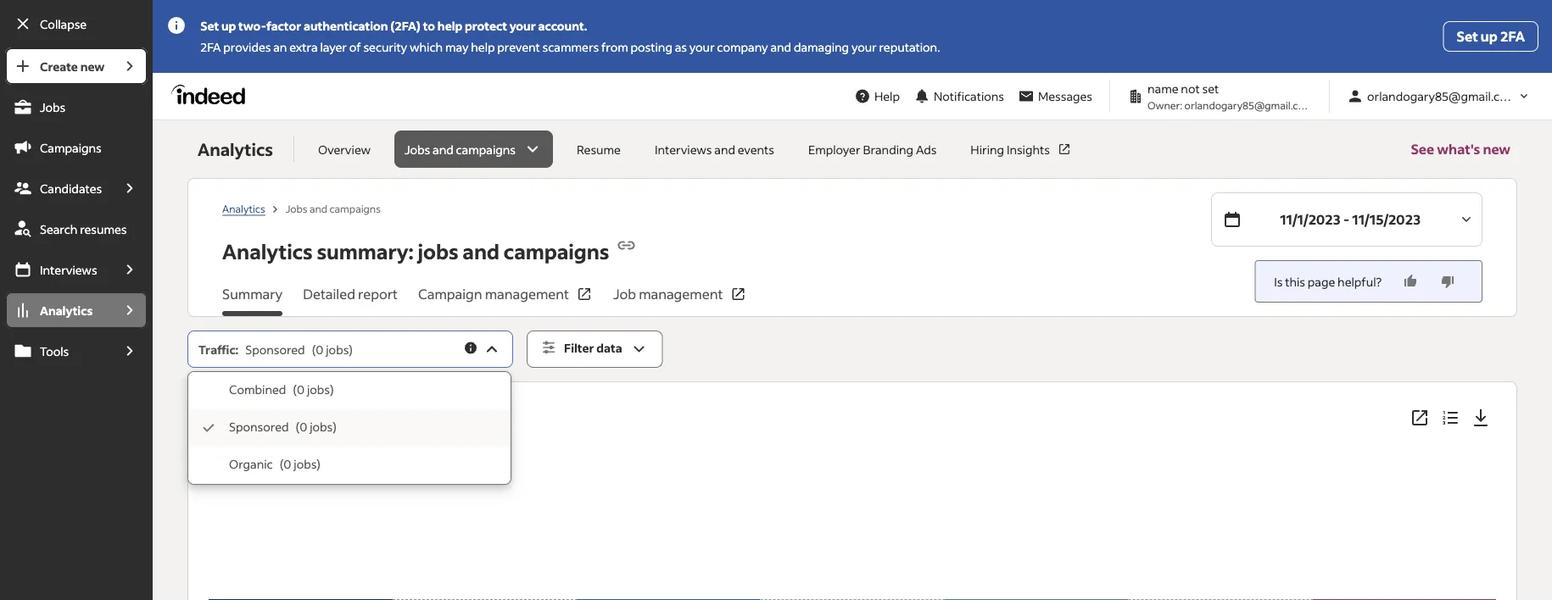Task type: vqa. For each thing, say whether or not it's contained in the screenshot.
WEEK
no



Task type: describe. For each thing, give the bounding box(es) containing it.
jobs down detailed report "link" at the left
[[326, 342, 349, 357]]

employer branding ads link
[[798, 131, 947, 168]]

posting
[[631, 39, 673, 55]]

data
[[597, 341, 622, 356]]

job management
[[613, 286, 723, 303]]

1 vertical spatial sponsored
[[229, 420, 289, 435]]

is this page helpful?
[[1275, 274, 1382, 289]]

interviews and events link
[[645, 131, 785, 168]]

two-
[[239, 18, 266, 34]]

11/15/2023
[[1353, 211, 1421, 228]]

orlandogary85@gmail.com inside popup button
[[1368, 89, 1518, 104]]

and inside set up two-factor authentication (2fa) to help protect your account. 2fa provides an extra layer of security which may help prevent scammers from posting as your company and damaging your reputation.
[[771, 39, 792, 55]]

helpful?
[[1338, 274, 1382, 289]]

summary:
[[317, 238, 414, 265]]

0 vertical spatial help
[[438, 18, 463, 34]]

resumes
[[80, 221, 127, 237]]

reputation.
[[879, 39, 940, 55]]

job management link
[[613, 284, 747, 316]]

from
[[602, 39, 629, 55]]

as
[[675, 39, 687, 55]]

see what's new
[[1411, 140, 1511, 158]]

create new link
[[5, 48, 112, 85]]

collapse button
[[5, 5, 148, 42]]

messages link
[[1011, 81, 1100, 112]]

funnel
[[318, 407, 372, 429]]

this filters data based on the type of traffic a job received, not the sponsored status of the job itself. some jobs may receive both sponsored and organic traffic. combined view shows all traffic. image
[[463, 341, 479, 356]]

candidates
[[40, 181, 102, 196]]

table view image
[[1441, 408, 1461, 428]]

up for 2fa
[[1481, 28, 1498, 45]]

interviews and events
[[655, 142, 775, 157]]

security
[[363, 39, 407, 55]]

0 up combined ( 0 jobs )
[[316, 342, 324, 357]]

filter data
[[564, 341, 622, 356]]

click through rate image
[[393, 447, 577, 601]]

jobs for combined ( 0 jobs )
[[307, 382, 330, 398]]

1 horizontal spatial analytics link
[[222, 202, 265, 216]]

interviews for interviews and events
[[655, 142, 712, 157]]

notifications button
[[907, 78, 1011, 115]]

name not set owner: orlandogary85@gmail.com
[[1148, 81, 1314, 112]]

1 vertical spatial jobs and campaigns
[[286, 202, 381, 215]]

jobs inside button
[[405, 142, 430, 157]]

management for campaign management
[[485, 286, 569, 303]]

to
[[423, 18, 435, 34]]

help
[[875, 89, 900, 104]]

account.
[[538, 18, 587, 34]]

and inside button
[[433, 142, 454, 157]]

detailed report link
[[303, 284, 398, 316]]

jobs inside menu bar
[[40, 99, 66, 115]]

orlandogary85@gmail.com button
[[1341, 81, 1539, 112]]

set for set up two-factor authentication (2fa) to help protect your account. 2fa provides an extra layer of security which may help prevent scammers from posting as your company and damaging your reputation.
[[200, 18, 219, 34]]

filter
[[564, 341, 594, 356]]

search resumes
[[40, 221, 127, 237]]

hiring
[[971, 142, 1005, 157]]

) for organic ( 0 jobs )
[[317, 457, 321, 472]]

employer
[[809, 142, 861, 157]]

jobs for sponsored ( 0 jobs )
[[310, 420, 333, 435]]

0 for sponsored ( 0 jobs )
[[300, 420, 307, 435]]

11/1/2023
[[1280, 211, 1341, 228]]

-
[[1344, 211, 1350, 228]]

campaign
[[418, 286, 482, 303]]

apply start rate image
[[761, 447, 945, 601]]

view detailed report image
[[1410, 408, 1431, 428]]

job
[[613, 286, 636, 303]]

combined
[[229, 382, 286, 398]]

which
[[410, 39, 443, 55]]

jobs and campaigns button
[[395, 131, 553, 168]]

) for combined ( 0 jobs )
[[330, 382, 334, 398]]

create
[[40, 59, 78, 74]]

authentication
[[304, 18, 388, 34]]

name not set owner: orlandogary85@gmail.com element
[[1121, 80, 1319, 113]]

1 horizontal spatial jobs
[[286, 202, 308, 215]]

2 horizontal spatial your
[[852, 39, 877, 55]]

organic ( 0 jobs )
[[229, 457, 321, 472]]

employer branding ads
[[809, 142, 937, 157]]

see
[[1411, 140, 1435, 158]]

page
[[1308, 274, 1336, 289]]

candidates link
[[5, 170, 112, 207]]

( for sponsored
[[296, 420, 300, 435]]

search
[[40, 221, 78, 237]]

campaign management link
[[418, 284, 593, 316]]

may
[[445, 39, 469, 55]]

organic
[[229, 457, 273, 472]]

list box containing combined
[[188, 372, 511, 484]]

extra
[[289, 39, 318, 55]]

0 for organic ( 0 jobs )
[[284, 457, 291, 472]]

jobs for organic ( 0 jobs )
[[294, 457, 317, 472]]

indeed home image
[[172, 84, 253, 105]]

1 vertical spatial campaigns
[[330, 202, 381, 215]]

see what's new button
[[1411, 120, 1511, 178]]

11/1/2023 - 11/15/2023
[[1280, 211, 1421, 228]]

summary link
[[222, 284, 283, 316]]

this page is not helpful image
[[1440, 273, 1457, 290]]

collapse
[[40, 16, 87, 31]]

an
[[273, 39, 287, 55]]

set
[[1203, 81, 1219, 96]]

name
[[1148, 81, 1179, 96]]

sponsored ( 0 jobs )
[[229, 420, 337, 435]]



Task type: locate. For each thing, give the bounding box(es) containing it.
option containing sponsored
[[188, 410, 511, 447]]

2fa
[[1501, 28, 1526, 45], [200, 39, 221, 55]]

) for sponsored ( 0 jobs )
[[333, 420, 337, 435]]

) down sponsored ( 0 jobs ) on the left
[[317, 457, 321, 472]]

help down protect
[[471, 39, 495, 55]]

management for job management
[[639, 286, 723, 303]]

1 horizontal spatial management
[[639, 286, 723, 303]]

jobs
[[40, 99, 66, 115], [405, 142, 430, 157], [286, 202, 308, 215]]

jobs and campaigns
[[405, 142, 516, 157], [286, 202, 381, 215]]

analytics
[[198, 138, 273, 160], [222, 202, 265, 215], [222, 238, 313, 265], [40, 303, 93, 318]]

0 vertical spatial sponsored
[[245, 342, 305, 357]]

overview link
[[308, 131, 381, 168]]

your up prevent
[[510, 18, 536, 34]]

report
[[358, 286, 398, 303]]

orlandogary85@gmail.com up what's
[[1368, 89, 1518, 104]]

0 horizontal spatial orlandogary85@gmail.com
[[1185, 98, 1314, 112]]

search resumes link
[[5, 210, 148, 248]]

orlandogary85@gmail.com
[[1368, 89, 1518, 104], [1185, 98, 1314, 112]]

resume
[[577, 142, 621, 157]]

( up combined ( 0 jobs )
[[312, 342, 316, 357]]

0 horizontal spatial analytics link
[[5, 292, 112, 329]]

interviews left events
[[655, 142, 712, 157]]

0 horizontal spatial management
[[485, 286, 569, 303]]

(2fa)
[[391, 18, 421, 34]]

your right as
[[690, 39, 715, 55]]

jobs up campaign
[[418, 238, 459, 265]]

traffic:
[[199, 342, 239, 357]]

0 horizontal spatial set
[[200, 18, 219, 34]]

insights
[[1007, 142, 1050, 157]]

list box
[[188, 372, 511, 484]]

interviews inside menu bar
[[40, 262, 97, 277]]

0 vertical spatial interviews
[[655, 142, 712, 157]]

overview
[[318, 142, 371, 157]]

protect
[[465, 18, 507, 34]]

new
[[80, 59, 105, 74], [1484, 140, 1511, 158]]

provides
[[223, 39, 271, 55]]

option
[[188, 410, 511, 447], [188, 447, 511, 484]]

tools
[[40, 344, 69, 359]]

scammers
[[543, 39, 599, 55]]

up left two-
[[221, 18, 236, 34]]

)
[[349, 342, 353, 357], [330, 382, 334, 398], [333, 420, 337, 435], [317, 457, 321, 472]]

0
[[316, 342, 324, 357], [297, 382, 305, 398], [300, 420, 307, 435], [284, 457, 291, 472]]

sponsored down combined
[[229, 420, 289, 435]]

0 vertical spatial jobs
[[40, 99, 66, 115]]

company
[[717, 39, 768, 55]]

menu bar
[[0, 48, 153, 601]]

option down funnel
[[188, 447, 511, 484]]

option containing organic
[[188, 447, 511, 484]]

) down detailed report "link" at the left
[[349, 342, 353, 357]]

hiring insights link
[[961, 131, 1083, 168]]

set for set up 2fa
[[1457, 28, 1479, 45]]

orlandogary85@gmail.com down set
[[1185, 98, 1314, 112]]

and
[[771, 39, 792, 55], [433, 142, 454, 157], [715, 142, 736, 157], [310, 202, 328, 215], [463, 238, 500, 265]]

summary
[[222, 286, 283, 303]]

jobs down combined ( 0 jobs )
[[310, 420, 333, 435]]

(
[[312, 342, 316, 357], [293, 382, 297, 398], [296, 420, 300, 435], [280, 457, 284, 472]]

apply starts image
[[945, 447, 1129, 601]]

2 vertical spatial campaigns
[[504, 238, 610, 265]]

help button
[[848, 81, 907, 112]]

performance
[[209, 407, 315, 429]]

prevent
[[497, 39, 540, 55]]

campaigns link
[[5, 129, 148, 166]]

up for two-
[[221, 18, 236, 34]]

owner:
[[1148, 98, 1183, 112]]

1 horizontal spatial help
[[471, 39, 495, 55]]

( right "organic"
[[280, 457, 284, 472]]

interviews
[[655, 142, 712, 157], [40, 262, 97, 277]]

0 horizontal spatial your
[[510, 18, 536, 34]]

1 horizontal spatial your
[[690, 39, 715, 55]]

up
[[221, 18, 236, 34], [1481, 28, 1498, 45]]

1 option from the top
[[188, 410, 511, 447]]

1 vertical spatial help
[[471, 39, 495, 55]]

jobs up funnel
[[307, 382, 330, 398]]

0 for combined ( 0 jobs )
[[297, 382, 305, 398]]

) down combined ( 0 jobs )
[[333, 420, 337, 435]]

branding
[[863, 142, 914, 157]]

combined ( 0 jobs )
[[229, 382, 334, 398]]

new inside create new link
[[80, 59, 105, 74]]

management right "job" on the left
[[639, 286, 723, 303]]

1 vertical spatial jobs
[[405, 142, 430, 157]]

up up orlandogary85@gmail.com popup button
[[1481, 28, 1498, 45]]

new right what's
[[1484, 140, 1511, 158]]

what's
[[1438, 140, 1481, 158]]

this page is helpful image
[[1403, 273, 1420, 290]]

0 vertical spatial new
[[80, 59, 105, 74]]

2 management from the left
[[639, 286, 723, 303]]

sponsored
[[245, 342, 305, 357], [229, 420, 289, 435]]

traffic: sponsored ( 0 jobs )
[[199, 342, 353, 357]]

2fa inside set up two-factor authentication (2fa) to help protect your account. 2fa provides an extra layer of security which may help prevent scammers from posting as your company and damaging your reputation.
[[200, 39, 221, 55]]

campaign management
[[418, 286, 569, 303]]

jobs and campaigns inside button
[[405, 142, 516, 157]]

0 right "organic"
[[284, 457, 291, 472]]

( up performance funnel
[[293, 382, 297, 398]]

0 horizontal spatial help
[[438, 18, 463, 34]]

0 horizontal spatial jobs
[[40, 99, 66, 115]]

1 horizontal spatial up
[[1481, 28, 1498, 45]]

0 horizontal spatial 2fa
[[200, 39, 221, 55]]

new right the create
[[80, 59, 105, 74]]

your right damaging
[[852, 39, 877, 55]]

1 management from the left
[[485, 286, 569, 303]]

interviews for interviews
[[40, 262, 97, 277]]

0 vertical spatial campaigns
[[456, 142, 516, 157]]

1 horizontal spatial jobs and campaigns
[[405, 142, 516, 157]]

notifications
[[934, 89, 1005, 104]]

help
[[438, 18, 463, 34], [471, 39, 495, 55]]

clicks image
[[577, 447, 761, 601]]

apply completion rate image
[[1129, 447, 1313, 601]]

of
[[349, 39, 361, 55]]

interviews link
[[5, 251, 112, 288]]

1 vertical spatial new
[[1484, 140, 1511, 158]]

1 horizontal spatial 2fa
[[1501, 28, 1526, 45]]

campaigns
[[40, 140, 102, 155]]

( for combined
[[293, 382, 297, 398]]

set inside set up 2fa link
[[1457, 28, 1479, 45]]

1 horizontal spatial new
[[1484, 140, 1511, 158]]

performance funnel
[[209, 407, 372, 429]]

0 up performance funnel
[[297, 382, 305, 398]]

jobs
[[418, 238, 459, 265], [326, 342, 349, 357], [307, 382, 330, 398], [310, 420, 333, 435], [294, 457, 317, 472]]

0 horizontal spatial interviews
[[40, 262, 97, 277]]

new inside see what's new 'button'
[[1484, 140, 1511, 158]]

1 horizontal spatial orlandogary85@gmail.com
[[1368, 89, 1518, 104]]

factor
[[266, 18, 301, 34]]

analytics summary: jobs and campaigns
[[222, 238, 610, 265]]

detailed report
[[303, 286, 398, 303]]

layer
[[320, 39, 347, 55]]

set left two-
[[200, 18, 219, 34]]

analytics link
[[222, 202, 265, 216], [5, 292, 112, 329]]

0 horizontal spatial new
[[80, 59, 105, 74]]

campaigns inside the jobs and campaigns button
[[456, 142, 516, 157]]

set inside set up two-factor authentication (2fa) to help protect your account. 2fa provides an extra layer of security which may help prevent scammers from posting as your company and damaging your reputation.
[[200, 18, 219, 34]]

filter data button
[[527, 331, 663, 368]]

interviews down search resumes "link"
[[40, 262, 97, 277]]

1 vertical spatial analytics link
[[5, 292, 112, 329]]

1 horizontal spatial set
[[1457, 28, 1479, 45]]

not
[[1181, 81, 1200, 96]]

show shareable url image
[[616, 235, 637, 256]]

set up 2fa link
[[1444, 21, 1539, 52]]

set up orlandogary85@gmail.com popup button
[[1457, 28, 1479, 45]]

events
[[738, 142, 775, 157]]

2 option from the top
[[188, 447, 511, 484]]

1 vertical spatial interviews
[[40, 262, 97, 277]]

) up funnel
[[330, 382, 334, 398]]

0 vertical spatial analytics link
[[222, 202, 265, 216]]

1 horizontal spatial interviews
[[655, 142, 712, 157]]

sponsored up combined ( 0 jobs )
[[245, 342, 305, 357]]

up inside set up two-factor authentication (2fa) to help protect your account. 2fa provides an extra layer of security which may help prevent scammers from posting as your company and damaging your reputation.
[[221, 18, 236, 34]]

messages
[[1038, 89, 1093, 104]]

impressions image
[[209, 447, 393, 601]]

orlandogary85@gmail.com inside name not set owner: orlandogary85@gmail.com
[[1185, 98, 1314, 112]]

management up filter
[[485, 286, 569, 303]]

0 horizontal spatial up
[[221, 18, 236, 34]]

management
[[485, 286, 569, 303], [639, 286, 723, 303]]

set
[[200, 18, 219, 34], [1457, 28, 1479, 45]]

menu bar containing create new
[[0, 48, 153, 601]]

detailed
[[303, 286, 355, 303]]

0 vertical spatial jobs and campaigns
[[405, 142, 516, 157]]

export as csv image
[[1471, 408, 1492, 428]]

your
[[510, 18, 536, 34], [690, 39, 715, 55], [852, 39, 877, 55]]

set up 2fa
[[1457, 28, 1526, 45]]

damaging
[[794, 39, 849, 55]]

( for organic
[[280, 457, 284, 472]]

create new
[[40, 59, 105, 74]]

( down combined ( 0 jobs )
[[296, 420, 300, 435]]

help right to
[[438, 18, 463, 34]]

0 left funnel
[[300, 420, 307, 435]]

jobs link
[[5, 88, 148, 126]]

jobs down sponsored ( 0 jobs ) on the left
[[294, 457, 317, 472]]

option down combined ( 0 jobs )
[[188, 410, 511, 447]]

0 horizontal spatial jobs and campaigns
[[286, 202, 381, 215]]

is
[[1275, 274, 1283, 289]]

2 vertical spatial jobs
[[286, 202, 308, 215]]

applies image
[[1313, 447, 1497, 601]]

hiring insights
[[971, 142, 1050, 157]]

set up two-factor authentication (2fa) to help protect your account. 2fa provides an extra layer of security which may help prevent scammers from posting as your company and damaging your reputation.
[[200, 18, 940, 55]]

2 horizontal spatial jobs
[[405, 142, 430, 157]]

resume link
[[567, 131, 631, 168]]



